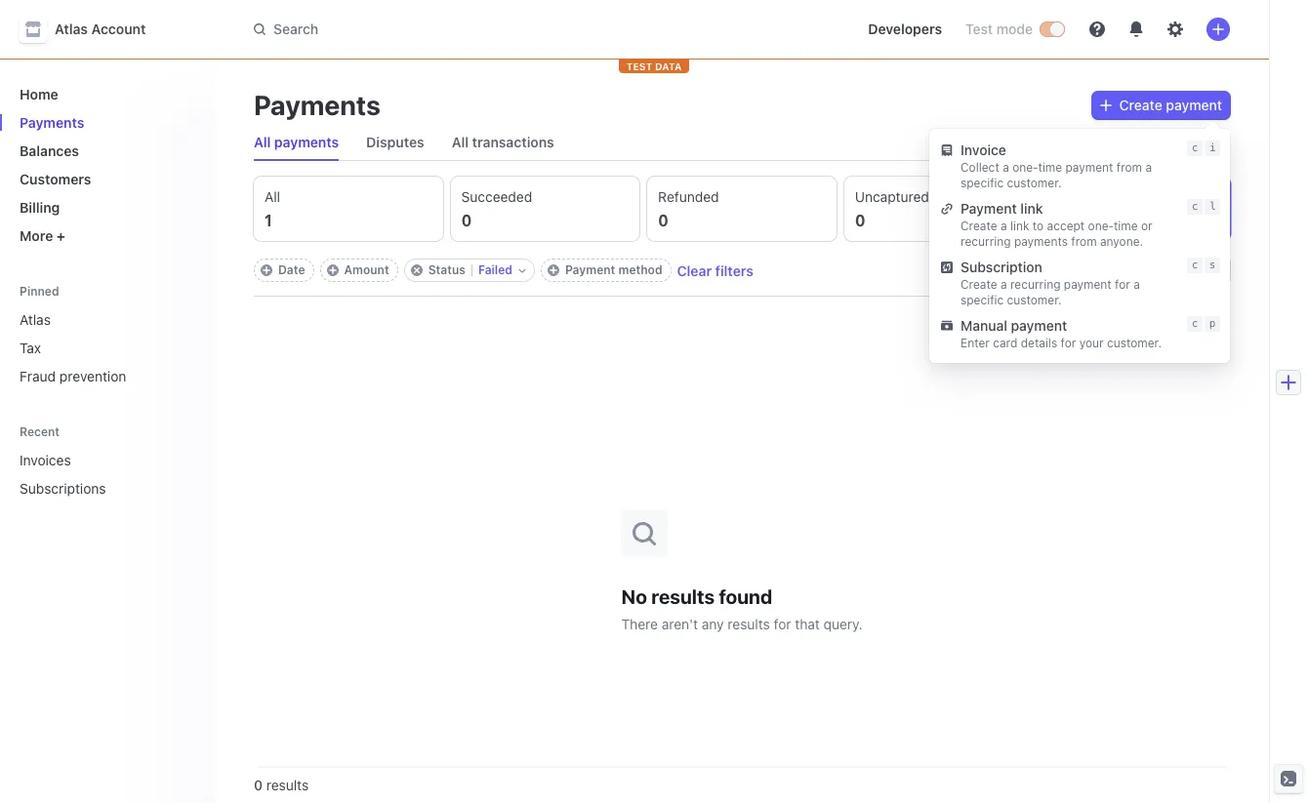 Task type: locate. For each thing, give the bounding box(es) containing it.
from
[[1117, 160, 1142, 175], [1071, 234, 1097, 249]]

customers link
[[12, 163, 199, 195]]

a left to
[[1001, 219, 1007, 233]]

0 horizontal spatial results
[[266, 777, 309, 794]]

customer. right the 'your'
[[1107, 336, 1162, 350]]

tab list
[[246, 125, 1230, 161], [254, 177, 1230, 241]]

payment
[[1166, 97, 1222, 113], [1066, 160, 1113, 175], [1064, 277, 1112, 292], [1011, 317, 1067, 334]]

0 vertical spatial time
[[1038, 160, 1062, 175]]

specific up manual
[[961, 293, 1004, 307]]

a inside payment link create a link to accept one-time or recurring payments from anyone.
[[1001, 219, 1007, 233]]

3 c from the top
[[1192, 259, 1198, 271]]

1 horizontal spatial results
[[651, 585, 715, 608]]

prevention
[[59, 368, 126, 385]]

0 inside 'succeeded 0'
[[461, 212, 472, 229]]

tab list up refunded
[[246, 125, 1230, 161]]

that
[[795, 615, 820, 632]]

1 vertical spatial one-
[[1088, 219, 1114, 233]]

all payments link
[[246, 129, 347, 156]]

settings image
[[1167, 21, 1183, 37]]

tab list up the filters
[[254, 177, 1230, 241]]

0 horizontal spatial one-
[[1012, 160, 1038, 175]]

1 c from the top
[[1192, 142, 1198, 154]]

1 horizontal spatial atlas
[[55, 20, 88, 37]]

time inside invoice collect a one-time payment from a specific customer.
[[1038, 160, 1062, 175]]

1 vertical spatial tab list
[[254, 177, 1230, 241]]

clear filters
[[677, 262, 754, 279]]

0 link
[[1041, 177, 1230, 241]]

2 horizontal spatial for
[[1115, 277, 1130, 292]]

pinned navigation links element
[[12, 283, 199, 392]]

c
[[1192, 142, 1198, 154], [1192, 200, 1198, 213], [1192, 259, 1198, 271], [1192, 317, 1198, 330]]

all up all 1
[[254, 134, 271, 150]]

add amount image
[[327, 265, 338, 276]]

0 vertical spatial create
[[1119, 97, 1162, 113]]

1 horizontal spatial payments
[[1014, 234, 1068, 249]]

payment down anyone.
[[1064, 277, 1112, 292]]

2 vertical spatial results
[[266, 777, 309, 794]]

amount
[[344, 263, 389, 277]]

no
[[621, 585, 647, 608]]

2 vertical spatial create
[[961, 277, 997, 292]]

a right collect at the top of page
[[1003, 160, 1009, 175]]

subscriptions link
[[12, 472, 172, 505]]

atlas left account at the left top of the page
[[55, 20, 88, 37]]

recurring inside payment link create a link to accept one-time or recurring payments from anyone.
[[961, 234, 1011, 249]]

time
[[1038, 160, 1062, 175], [1114, 219, 1138, 233]]

for inside subscription create a recurring payment for a specific customer.
[[1115, 277, 1130, 292]]

for for subscription
[[1115, 277, 1130, 292]]

0 vertical spatial payment
[[961, 200, 1017, 217]]

1 vertical spatial for
[[1061, 336, 1076, 350]]

1 vertical spatial time
[[1114, 219, 1138, 233]]

c left i at the right top of page
[[1192, 142, 1198, 154]]

a down the subscription
[[1001, 277, 1007, 292]]

one-
[[1012, 160, 1038, 175], [1088, 219, 1114, 233]]

create right svg image
[[1119, 97, 1162, 113]]

2 c from the top
[[1192, 200, 1198, 213]]

all for 1
[[265, 188, 280, 205]]

one- inside payment link create a link to accept one-time or recurring payments from anyone.
[[1088, 219, 1114, 233]]

customer. inside invoice collect a one-time payment from a specific customer.
[[1007, 176, 1062, 190]]

c left l
[[1192, 200, 1198, 213]]

0 horizontal spatial time
[[1038, 160, 1062, 175]]

1
[[265, 212, 272, 229]]

test mode
[[965, 20, 1033, 37]]

one- inside invoice collect a one-time payment from a specific customer.
[[1012, 160, 1038, 175]]

customer. up to
[[1007, 176, 1062, 190]]

all for transactions
[[452, 134, 469, 150]]

2 specific from the top
[[961, 293, 1004, 307]]

payment inside clear filters toolbar
[[565, 263, 615, 277]]

results for 0
[[266, 777, 309, 794]]

0 horizontal spatial from
[[1071, 234, 1097, 249]]

tab list containing all payments
[[246, 125, 1230, 161]]

l
[[1209, 200, 1216, 213]]

Search text field
[[242, 11, 793, 47]]

1 vertical spatial recurring
[[1010, 277, 1061, 292]]

all up 1
[[265, 188, 280, 205]]

0 horizontal spatial payments
[[20, 114, 84, 131]]

1 specific from the top
[[961, 176, 1004, 190]]

recurring
[[961, 234, 1011, 249], [1010, 277, 1061, 292]]

payments up balances
[[20, 114, 84, 131]]

time inside payment link create a link to accept one-time or recurring payments from anyone.
[[1114, 219, 1138, 233]]

payments up all 1
[[274, 134, 339, 150]]

1 horizontal spatial from
[[1117, 160, 1142, 175]]

atlas down pinned at the top left of the page
[[20, 311, 51, 328]]

failed
[[478, 263, 512, 277]]

0 vertical spatial for
[[1115, 277, 1130, 292]]

for inside manual payment enter card details for your customer.
[[1061, 336, 1076, 350]]

edit
[[1137, 262, 1163, 278]]

atlas inside pinned element
[[20, 311, 51, 328]]

1 vertical spatial specific
[[961, 293, 1004, 307]]

0 vertical spatial from
[[1117, 160, 1142, 175]]

0 horizontal spatial atlas
[[20, 311, 51, 328]]

1 vertical spatial customer.
[[1007, 293, 1062, 307]]

home
[[20, 86, 58, 102]]

payments down to
[[1014, 234, 1068, 249]]

from up the 0 link
[[1117, 160, 1142, 175]]

details
[[1021, 336, 1057, 350]]

create inside popup button
[[1119, 97, 1162, 113]]

time up payment link create a link to accept one-time or recurring payments from anyone.
[[1038, 160, 1062, 175]]

0 vertical spatial specific
[[961, 176, 1004, 190]]

a
[[1003, 160, 1009, 175], [1145, 160, 1152, 175], [1001, 219, 1007, 233], [1001, 277, 1007, 292], [1134, 277, 1140, 292]]

2 vertical spatial customer.
[[1107, 336, 1162, 350]]

create down the subscription
[[961, 277, 997, 292]]

0 vertical spatial customer.
[[1007, 176, 1062, 190]]

tab list containing 1
[[254, 177, 1230, 241]]

test data
[[626, 61, 682, 72]]

create
[[1119, 97, 1162, 113], [961, 219, 997, 233], [961, 277, 997, 292]]

link
[[1020, 200, 1043, 217], [1010, 219, 1029, 233]]

create up the subscription
[[961, 219, 997, 233]]

c for manual payment
[[1192, 317, 1198, 330]]

to
[[1033, 219, 1044, 233]]

accept
[[1047, 219, 1085, 233]]

0 vertical spatial recurring
[[961, 234, 1011, 249]]

Search search field
[[242, 11, 793, 47]]

invoices link
[[12, 444, 172, 476]]

0 vertical spatial one-
[[1012, 160, 1038, 175]]

0 vertical spatial tab list
[[246, 125, 1230, 161]]

developers
[[868, 20, 942, 37]]

1 horizontal spatial payments
[[254, 89, 381, 121]]

developers link
[[860, 14, 950, 45]]

specific
[[961, 176, 1004, 190], [961, 293, 1004, 307]]

specific inside invoice collect a one-time payment from a specific customer.
[[961, 176, 1004, 190]]

payment down collect at the top of page
[[961, 200, 1017, 217]]

i
[[1209, 142, 1216, 154]]

atlas
[[55, 20, 88, 37], [20, 311, 51, 328]]

for left that
[[774, 615, 791, 632]]

invoices
[[20, 452, 71, 469]]

help image
[[1089, 21, 1105, 37]]

clear filters toolbar
[[254, 259, 754, 282]]

aren't
[[662, 615, 698, 632]]

one- right collect at the top of page
[[1012, 160, 1038, 175]]

results
[[651, 585, 715, 608], [728, 615, 770, 632], [266, 777, 309, 794]]

for inside "no results found there aren't any results for that query."
[[774, 615, 791, 632]]

recurring down the subscription
[[1010, 277, 1061, 292]]

recurring up the subscription
[[961, 234, 1011, 249]]

1 vertical spatial payment
[[565, 263, 615, 277]]

0 vertical spatial payments
[[274, 134, 339, 150]]

1 vertical spatial create
[[961, 219, 997, 233]]

0 inside refunded 0
[[658, 212, 668, 229]]

c for payment link
[[1192, 200, 1198, 213]]

subscription create a recurring payment for a specific customer.
[[961, 259, 1140, 307]]

c for subscription
[[1192, 259, 1198, 271]]

link up to
[[1020, 200, 1043, 217]]

1 horizontal spatial one-
[[1088, 219, 1114, 233]]

all
[[254, 134, 271, 150], [452, 134, 469, 150], [265, 188, 280, 205]]

1 vertical spatial from
[[1071, 234, 1097, 249]]

0 results
[[254, 777, 309, 794]]

invoice collect a one-time payment from a specific customer.
[[961, 142, 1152, 190]]

payment right add payment method icon
[[565, 263, 615, 277]]

link left to
[[1010, 219, 1029, 233]]

for
[[1115, 277, 1130, 292], [1061, 336, 1076, 350], [774, 615, 791, 632]]

atlas account button
[[20, 16, 165, 43]]

payments up all payments at the left top of the page
[[254, 89, 381, 121]]

0 vertical spatial atlas
[[55, 20, 88, 37]]

specific down collect at the top of page
[[961, 176, 1004, 190]]

c left p
[[1192, 317, 1198, 330]]

4 c from the top
[[1192, 317, 1198, 330]]

one- up anyone.
[[1088, 219, 1114, 233]]

1 vertical spatial link
[[1010, 219, 1029, 233]]

disputes link
[[358, 129, 432, 156]]

for left the 'your'
[[1061, 336, 1076, 350]]

1 vertical spatial payments
[[1014, 234, 1068, 249]]

1 horizontal spatial for
[[1061, 336, 1076, 350]]

pinned element
[[12, 304, 199, 392]]

payments
[[254, 89, 381, 121], [20, 114, 84, 131]]

specific inside subscription create a recurring payment for a specific customer.
[[961, 293, 1004, 307]]

from down accept
[[1071, 234, 1097, 249]]

test
[[965, 20, 993, 37]]

1 horizontal spatial time
[[1114, 219, 1138, 233]]

c left "s"
[[1192, 259, 1198, 271]]

customer. up manual payment enter card details for your customer.
[[1007, 293, 1062, 307]]

succeeded
[[461, 188, 532, 205]]

p
[[1209, 317, 1216, 330]]

any
[[702, 615, 724, 632]]

0 vertical spatial results
[[651, 585, 715, 608]]

refunded
[[658, 188, 719, 205]]

1 horizontal spatial payment
[[961, 200, 1017, 217]]

0 horizontal spatial payment
[[565, 263, 615, 277]]

payment inside invoice collect a one-time payment from a specific customer.
[[1066, 160, 1113, 175]]

payment up details
[[1011, 317, 1067, 334]]

customer. inside subscription create a recurring payment for a specific customer.
[[1007, 293, 1062, 307]]

customer.
[[1007, 176, 1062, 190], [1007, 293, 1062, 307], [1107, 336, 1162, 350]]

c for invoice
[[1192, 142, 1198, 154]]

payment up the 0 link
[[1066, 160, 1113, 175]]

atlas inside button
[[55, 20, 88, 37]]

payments
[[274, 134, 339, 150], [1014, 234, 1068, 249]]

pinned
[[20, 284, 59, 299]]

payments inside core navigation links element
[[20, 114, 84, 131]]

for left edit
[[1115, 277, 1130, 292]]

1 vertical spatial results
[[728, 615, 770, 632]]

edit columns
[[1137, 262, 1222, 278]]

account
[[91, 20, 146, 37]]

all for payments
[[254, 134, 271, 150]]

all left transactions
[[452, 134, 469, 150]]

0 for uncaptured 0
[[855, 212, 865, 229]]

payment up i at the right top of page
[[1166, 97, 1222, 113]]

payment inside payment link create a link to accept one-time or recurring payments from anyone.
[[961, 200, 1017, 217]]

1 vertical spatial atlas
[[20, 311, 51, 328]]

2 vertical spatial for
[[774, 615, 791, 632]]

0 inside uncaptured 0
[[855, 212, 865, 229]]

payment
[[961, 200, 1017, 217], [565, 263, 615, 277]]

all transactions
[[452, 134, 554, 150]]

0
[[461, 212, 472, 229], [658, 212, 668, 229], [855, 212, 865, 229], [1052, 212, 1062, 229], [254, 777, 263, 794]]

0 horizontal spatial for
[[774, 615, 791, 632]]

time up anyone.
[[1114, 219, 1138, 233]]



Task type: describe. For each thing, give the bounding box(es) containing it.
a down anyone.
[[1134, 277, 1140, 292]]

a up the 0 link
[[1145, 160, 1152, 175]]

card
[[993, 336, 1017, 350]]

billing
[[20, 199, 60, 216]]

add payment method image
[[548, 265, 559, 276]]

recent element
[[0, 444, 215, 505]]

enter
[[961, 336, 990, 350]]

edit status image
[[518, 266, 526, 274]]

payment inside create payment popup button
[[1166, 97, 1222, 113]]

remove status image
[[411, 265, 422, 276]]

core navigation links element
[[12, 78, 199, 252]]

found
[[719, 585, 772, 608]]

customer. inside manual payment enter card details for your customer.
[[1107, 336, 1162, 350]]

date
[[278, 263, 305, 277]]

notifications image
[[1128, 21, 1144, 37]]

mode
[[996, 20, 1033, 37]]

your
[[1079, 336, 1104, 350]]

filters
[[715, 262, 754, 279]]

2 horizontal spatial results
[[728, 615, 770, 632]]

refunded 0
[[658, 188, 719, 229]]

search
[[273, 20, 318, 37]]

billing link
[[12, 191, 199, 224]]

no results found there aren't any results for that query.
[[621, 585, 862, 632]]

results for no
[[651, 585, 715, 608]]

all transactions link
[[444, 129, 562, 156]]

there
[[621, 615, 658, 632]]

subscriptions
[[20, 480, 106, 497]]

query.
[[823, 615, 862, 632]]

payment link create a link to accept one-time or recurring payments from anyone.
[[961, 200, 1152, 249]]

more +
[[20, 227, 65, 244]]

more
[[20, 227, 53, 244]]

recurring inside subscription create a recurring payment for a specific customer.
[[1010, 277, 1061, 292]]

all payments
[[254, 134, 339, 150]]

atlas for atlas
[[20, 311, 51, 328]]

manual payment enter card details for your customer.
[[961, 317, 1162, 350]]

+
[[57, 227, 65, 244]]

edit columns button
[[1112, 257, 1230, 284]]

create payment button
[[1092, 92, 1230, 119]]

subscription
[[961, 259, 1042, 275]]

recent navigation links element
[[0, 424, 215, 505]]

data
[[655, 61, 682, 72]]

payment for method
[[565, 263, 615, 277]]

payment for link
[[961, 200, 1017, 217]]

create inside payment link create a link to accept one-time or recurring payments from anyone.
[[961, 219, 997, 233]]

tax link
[[12, 332, 199, 364]]

for for manual payment
[[1061, 336, 1076, 350]]

fraud prevention
[[20, 368, 126, 385]]

fraud
[[20, 368, 56, 385]]

anyone.
[[1100, 234, 1143, 249]]

columns
[[1166, 262, 1222, 278]]

method
[[618, 263, 662, 277]]

payments link
[[12, 106, 199, 139]]

clear
[[677, 262, 712, 279]]

clear filters button
[[677, 262, 754, 279]]

payments inside payment link create a link to accept one-time or recurring payments from anyone.
[[1014, 234, 1068, 249]]

from inside payment link create a link to accept one-time or recurring payments from anyone.
[[1071, 234, 1097, 249]]

atlas link
[[12, 304, 199, 336]]

export button
[[1028, 257, 1104, 284]]

status
[[428, 263, 466, 277]]

test
[[626, 61, 652, 72]]

create inside subscription create a recurring payment for a specific customer.
[[961, 277, 997, 292]]

0 for succeeded 0
[[461, 212, 472, 229]]

0 horizontal spatial payments
[[274, 134, 339, 150]]

recent
[[20, 425, 60, 439]]

create payment
[[1119, 97, 1222, 113]]

or
[[1141, 219, 1152, 233]]

balances link
[[12, 135, 199, 167]]

collect
[[961, 160, 999, 175]]

disputes
[[366, 134, 424, 150]]

home link
[[12, 78, 199, 110]]

atlas account
[[55, 20, 146, 37]]

add date image
[[261, 265, 272, 276]]

all 1
[[265, 188, 280, 229]]

payment inside manual payment enter card details for your customer.
[[1011, 317, 1067, 334]]

from inside invoice collect a one-time payment from a specific customer.
[[1117, 160, 1142, 175]]

uncaptured 0
[[855, 188, 929, 229]]

payment method
[[565, 263, 662, 277]]

0 for refunded 0
[[658, 212, 668, 229]]

s
[[1209, 259, 1216, 271]]

invoice
[[961, 142, 1006, 158]]

uncaptured
[[855, 188, 929, 205]]

svg image
[[1100, 100, 1111, 111]]

payment inside subscription create a recurring payment for a specific customer.
[[1064, 277, 1112, 292]]

balances
[[20, 143, 79, 159]]

transactions
[[472, 134, 554, 150]]

tax
[[20, 340, 41, 356]]

0 vertical spatial link
[[1020, 200, 1043, 217]]

manual
[[961, 317, 1007, 334]]

export
[[1053, 262, 1096, 278]]

atlas for atlas account
[[55, 20, 88, 37]]

fraud prevention link
[[12, 360, 199, 392]]

customers
[[20, 171, 91, 187]]

succeeded 0
[[461, 188, 532, 229]]



Task type: vqa. For each thing, say whether or not it's contained in the screenshot.


